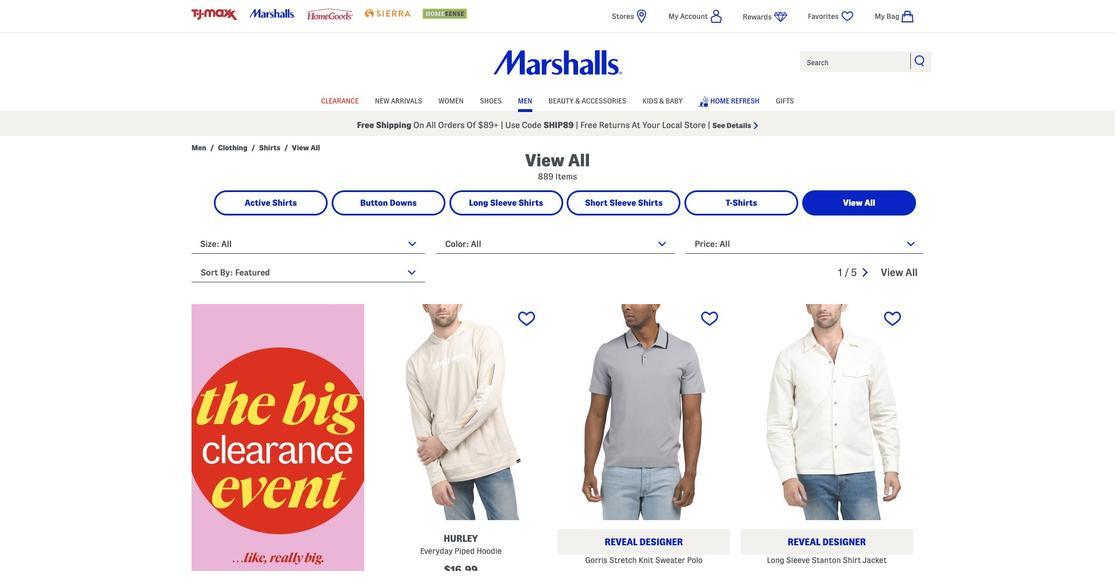 Task type: vqa. For each thing, say whether or not it's contained in the screenshot.
main content
no



Task type: describe. For each thing, give the bounding box(es) containing it.
5
[[852, 267, 857, 278]]

view all 889 items
[[526, 151, 590, 181]]

my bag
[[875, 12, 900, 20]]

hurley
[[444, 534, 478, 544]]

returns
[[599, 121, 630, 130]]

shipping
[[376, 121, 412, 130]]

hurley everyday piped hoodie
[[420, 534, 502, 556]]

color: all
[[446, 240, 482, 249]]

gifts
[[776, 97, 795, 104]]

men for men
[[518, 97, 533, 104]]

product pagination menu bar
[[839, 260, 924, 287]]

long sleeve stanton shirt jacket
[[768, 556, 887, 565]]

clothing link
[[218, 143, 248, 152]]

polo
[[688, 556, 703, 565]]

sweater
[[656, 556, 686, 565]]

all for price: all
[[720, 240, 730, 249]]

shirt
[[843, 556, 862, 565]]

active
[[245, 199, 271, 208]]

stanton
[[812, 556, 842, 565]]

everyday piped hoodie image
[[375, 304, 548, 521]]

hoodie
[[477, 547, 502, 556]]

arrivals
[[391, 97, 422, 104]]

code
[[522, 121, 542, 130]]

piped
[[455, 547, 475, 556]]

shoes link
[[480, 91, 502, 109]]

designer for shirt
[[823, 538, 867, 548]]

short sleeve shirts
[[585, 199, 663, 208]]

2 free from the left
[[581, 121, 597, 130]]

marquee containing free shipping
[[0, 114, 1116, 136]]

gorris
[[586, 556, 608, 565]]

price: all
[[695, 240, 730, 249]]

account
[[681, 12, 708, 20]]

accessories
[[582, 97, 627, 104]]

view all link
[[805, 192, 915, 214]]

clearance
[[321, 97, 359, 104]]

of
[[467, 121, 476, 130]]

my account
[[669, 12, 708, 20]]

stores link
[[612, 9, 649, 23]]

tjmaxx.com image
[[192, 9, 237, 20]]

your
[[643, 121, 661, 130]]

shirts inside active shirts link
[[272, 199, 297, 208]]

new arrivals
[[375, 97, 422, 104]]

1 / 5
[[839, 267, 857, 278]]

view for view all
[[844, 199, 863, 208]]

downs
[[390, 199, 417, 208]]

beauty & accessories link
[[549, 91, 627, 109]]

stores
[[612, 12, 635, 20]]

on
[[414, 121, 425, 130]]

view all
[[844, 199, 876, 208]]

free shipping on all orders of $89+ | use code ship89 | free returns at your local store | see details
[[357, 121, 752, 130]]

rewards link
[[743, 10, 788, 24]]

short
[[585, 199, 608, 208]]

featured
[[235, 268, 270, 278]]

new arrivals link
[[375, 91, 422, 109]]

new
[[375, 97, 390, 104]]

items
[[556, 172, 578, 181]]

sort
[[201, 268, 218, 278]]

Search text field
[[799, 50, 933, 73]]

favorites link
[[808, 9, 855, 23]]

all for view all 889 items
[[568, 151, 590, 170]]

/ inside product pagination menu bar
[[845, 267, 850, 278]]

site search search field
[[799, 50, 933, 73]]

navigation inside product sorting "navigation"
[[839, 260, 924, 287]]

local
[[663, 121, 683, 130]]

sleeve for long sleeve stanton shirt jacket
[[787, 556, 810, 565]]

ship89
[[544, 121, 574, 130]]

knit
[[639, 556, 654, 565]]

my for my bag
[[875, 12, 885, 20]]

889
[[538, 172, 554, 181]]

1
[[839, 267, 843, 278]]

my bag link
[[875, 9, 924, 23]]

beauty
[[549, 97, 574, 104]]

color:
[[446, 240, 469, 249]]

baby
[[666, 97, 683, 104]]

& for beauty
[[576, 97, 581, 104]]

2 | from the left
[[576, 121, 579, 130]]

kids
[[643, 97, 658, 104]]

stretch
[[610, 556, 637, 565]]

by:
[[220, 268, 233, 278]]

women
[[439, 97, 464, 104]]

rewards
[[743, 13, 772, 21]]



Task type: locate. For each thing, give the bounding box(es) containing it.
2 horizontal spatial sleeve
[[787, 556, 810, 565]]

1 horizontal spatial free
[[581, 121, 597, 130]]

jacket
[[863, 556, 887, 565]]

reveal designer long sleeve stanton shirt jacket $119.99 compare at              $240 element
[[741, 304, 914, 572]]

1 horizontal spatial sleeve
[[610, 199, 637, 208]]

0 vertical spatial men link
[[518, 91, 533, 109]]

all for size: all
[[222, 240, 232, 249]]

men for men / clothing / shirts / view all
[[192, 144, 207, 152]]

long sleeve shirts link
[[451, 192, 562, 214]]

1 horizontal spatial designer
[[823, 538, 867, 548]]

gorris stretch knit sweater polo image
[[558, 304, 731, 521]]

size: all
[[200, 240, 232, 249]]

reveal for sleeve
[[788, 538, 821, 548]]

0 horizontal spatial view
[[292, 144, 309, 152]]

1 horizontal spatial |
[[576, 121, 579, 130]]

1 reveal from the left
[[605, 538, 638, 548]]

all inside view all 889 items
[[568, 151, 590, 170]]

men link left clothing link
[[192, 143, 207, 152]]

1 horizontal spatial my
[[875, 12, 885, 20]]

| left use
[[501, 121, 504, 130]]

short sleeve shirts link
[[569, 192, 680, 214]]

0 vertical spatial men
[[518, 97, 533, 104]]

0 horizontal spatial men link
[[192, 143, 207, 152]]

2 reveal from the left
[[788, 538, 821, 548]]

navigation
[[839, 260, 924, 287]]

0 horizontal spatial long
[[469, 199, 489, 208]]

view for view all 889 items
[[526, 151, 565, 170]]

home
[[711, 97, 730, 104]]

my for my account
[[669, 12, 679, 20]]

beauty & accessories
[[549, 97, 627, 104]]

store |
[[685, 121, 711, 130]]

designer for sweater
[[640, 538, 684, 548]]

1 free from the left
[[357, 121, 374, 130]]

none submit inside site search search field
[[915, 55, 926, 66]]

shirts inside t-shirts link
[[733, 199, 758, 208]]

designer up 'sweater'
[[640, 538, 684, 548]]

reveal up stanton
[[788, 538, 821, 548]]

view
[[292, 144, 309, 152], [526, 151, 565, 170], [844, 199, 863, 208]]

0 horizontal spatial my
[[669, 12, 679, 20]]

reveal designer for knit
[[605, 538, 684, 548]]

men up code
[[518, 97, 533, 104]]

2 designer from the left
[[823, 538, 867, 548]]

menu bar
[[192, 90, 924, 111]]

men link
[[518, 91, 533, 109], [192, 143, 207, 152]]

reveal designer up gorris stretch knit sweater polo
[[605, 538, 684, 548]]

0 horizontal spatial designer
[[640, 538, 684, 548]]

designer up shirt
[[823, 538, 867, 548]]

reveal designer gorris stretch knit sweater polo $59.99 compare at              $120 element
[[558, 304, 731, 572]]

2 reveal designer from the left
[[788, 538, 867, 548]]

details
[[727, 121, 752, 129]]

long left stanton
[[768, 556, 785, 565]]

1 reveal designer from the left
[[605, 538, 684, 548]]

my left account
[[669, 12, 679, 20]]

banner
[[0, 0, 1116, 136]]

$89+
[[478, 121, 499, 130]]

shirts link
[[259, 143, 281, 152]]

hurley everyday piped hoodie $16.99 compare at              $30 element
[[375, 304, 548, 572]]

1 designer from the left
[[640, 538, 684, 548]]

2 my from the left
[[875, 12, 885, 20]]

all for view all
[[865, 199, 876, 208]]

long
[[469, 199, 489, 208], [768, 556, 785, 565]]

/ left clothing link
[[210, 144, 214, 152]]

button downs
[[360, 199, 417, 208]]

& right "beauty"
[[576, 97, 581, 104]]

reveal designer up long sleeve stanton shirt jacket
[[788, 538, 867, 548]]

bag
[[887, 12, 900, 20]]

reveal designer
[[605, 538, 684, 548], [788, 538, 867, 548]]

&
[[576, 97, 581, 104], [660, 97, 665, 104]]

men
[[518, 97, 533, 104], [192, 144, 207, 152]]

1 | from the left
[[501, 121, 504, 130]]

reveal inside reveal designer long sleeve stanton shirt jacket $119.99 compare at              $240 element
[[788, 538, 821, 548]]

t-shirts link
[[687, 192, 797, 214]]

home refresh link
[[699, 90, 760, 110]]

all
[[426, 121, 436, 130], [311, 144, 320, 152], [568, 151, 590, 170], [865, 199, 876, 208], [222, 240, 232, 249], [471, 240, 482, 249], [720, 240, 730, 249]]

1 horizontal spatial view
[[526, 151, 565, 170]]

/
[[210, 144, 214, 152], [252, 144, 255, 152], [285, 144, 288, 152], [845, 267, 850, 278]]

reveal designer for stanton
[[788, 538, 867, 548]]

marshalls home image
[[494, 50, 622, 75]]

my account link
[[669, 9, 723, 23]]

sleeve for long sleeve shirts
[[490, 199, 517, 208]]

product sorting navigation
[[192, 260, 924, 291]]

use
[[506, 121, 520, 130]]

my left "bag"
[[875, 12, 885, 20]]

wce image
[[192, 304, 365, 572]]

button
[[360, 199, 388, 208]]

marquee
[[0, 114, 1116, 136]]

2 horizontal spatial view
[[844, 199, 863, 208]]

homesense.com image
[[423, 9, 469, 19]]

| right ship89
[[576, 121, 579, 130]]

t-shirts
[[726, 199, 758, 208]]

orders
[[438, 121, 465, 130]]

navigation containing 1 / 5
[[839, 260, 924, 287]]

& right kids
[[660, 97, 665, 104]]

0 horizontal spatial sleeve
[[490, 199, 517, 208]]

1 vertical spatial men
[[192, 144, 207, 152]]

1 horizontal spatial reveal designer
[[788, 538, 867, 548]]

/ right shirts link
[[285, 144, 288, 152]]

1 my from the left
[[669, 12, 679, 20]]

view all
[[882, 267, 918, 278]]

/ right 1
[[845, 267, 850, 278]]

1 horizontal spatial long
[[768, 556, 785, 565]]

1 vertical spatial men link
[[192, 143, 207, 152]]

men / clothing / shirts / view all
[[192, 144, 320, 152]]

free down beauty & accessories
[[581, 121, 597, 130]]

0 horizontal spatial reveal
[[605, 538, 638, 548]]

price:
[[695, 240, 718, 249]]

marshalls.com image
[[249, 9, 295, 18]]

gorris stretch knit sweater polo
[[586, 556, 703, 565]]

clothing
[[218, 144, 248, 152]]

size:
[[200, 240, 220, 249]]

my
[[669, 12, 679, 20], [875, 12, 885, 20]]

0 horizontal spatial free
[[357, 121, 374, 130]]

None submit
[[915, 55, 926, 66]]

long up color: all
[[469, 199, 489, 208]]

long sleeve stanton shirt jacket image
[[741, 304, 914, 521]]

active shirts link
[[216, 192, 326, 214]]

sleeve for short sleeve shirts
[[610, 199, 637, 208]]

all for color: all
[[471, 240, 482, 249]]

1 horizontal spatial &
[[660, 97, 665, 104]]

0 horizontal spatial &
[[576, 97, 581, 104]]

1 horizontal spatial reveal
[[788, 538, 821, 548]]

free left "shipping"
[[357, 121, 374, 130]]

view all link
[[882, 267, 918, 278]]

reveal up the stretch
[[605, 538, 638, 548]]

0 horizontal spatial |
[[501, 121, 504, 130]]

clearance link
[[321, 91, 359, 109]]

men link up code
[[518, 91, 533, 109]]

reveal inside reveal designer gorris stretch knit sweater polo $59.99 compare at              $120 element
[[605, 538, 638, 548]]

button downs link
[[334, 192, 444, 214]]

banner containing free shipping
[[0, 0, 1116, 136]]

see details link
[[713, 121, 759, 129]]

view
[[882, 267, 904, 278]]

gifts link
[[776, 91, 795, 109]]

reveal
[[605, 538, 638, 548], [788, 538, 821, 548]]

menu bar inside banner
[[192, 90, 924, 111]]

1 horizontal spatial men
[[518, 97, 533, 104]]

& for kids
[[660, 97, 665, 104]]

everyday
[[420, 547, 453, 556]]

kids & baby
[[643, 97, 683, 104]]

sierra.com image
[[365, 9, 411, 18]]

menu bar containing clearance
[[192, 90, 924, 111]]

1 & from the left
[[576, 97, 581, 104]]

shirts inside short sleeve shirts link
[[638, 199, 663, 208]]

my inside my account link
[[669, 12, 679, 20]]

homegoods.com image
[[307, 9, 353, 19]]

long for long sleeve stanton shirt jacket
[[768, 556, 785, 565]]

see
[[713, 121, 726, 129]]

|
[[501, 121, 504, 130], [576, 121, 579, 130]]

kids & baby link
[[643, 91, 683, 109]]

shirts inside 'long sleeve shirts' link
[[519, 199, 544, 208]]

2 & from the left
[[660, 97, 665, 104]]

men left clothing link
[[192, 144, 207, 152]]

0 horizontal spatial men
[[192, 144, 207, 152]]

at
[[632, 121, 641, 130]]

shoes
[[480, 97, 502, 104]]

long for long sleeve shirts
[[469, 199, 489, 208]]

/ left shirts link
[[252, 144, 255, 152]]

reveal for stretch
[[605, 538, 638, 548]]

1 horizontal spatial men link
[[518, 91, 533, 109]]

home refresh
[[711, 97, 760, 104]]

sort by: featured
[[201, 268, 270, 278]]

t-
[[726, 199, 733, 208]]

active shirts
[[245, 199, 297, 208]]

0 horizontal spatial reveal designer
[[605, 538, 684, 548]]

women link
[[439, 91, 464, 109]]

view inside view all 889 items
[[526, 151, 565, 170]]

my inside my bag link
[[875, 12, 885, 20]]

long sleeve shirts
[[469, 199, 544, 208]]

0 vertical spatial long
[[469, 199, 489, 208]]

1 vertical spatial long
[[768, 556, 785, 565]]

favorites
[[808, 12, 839, 20]]



